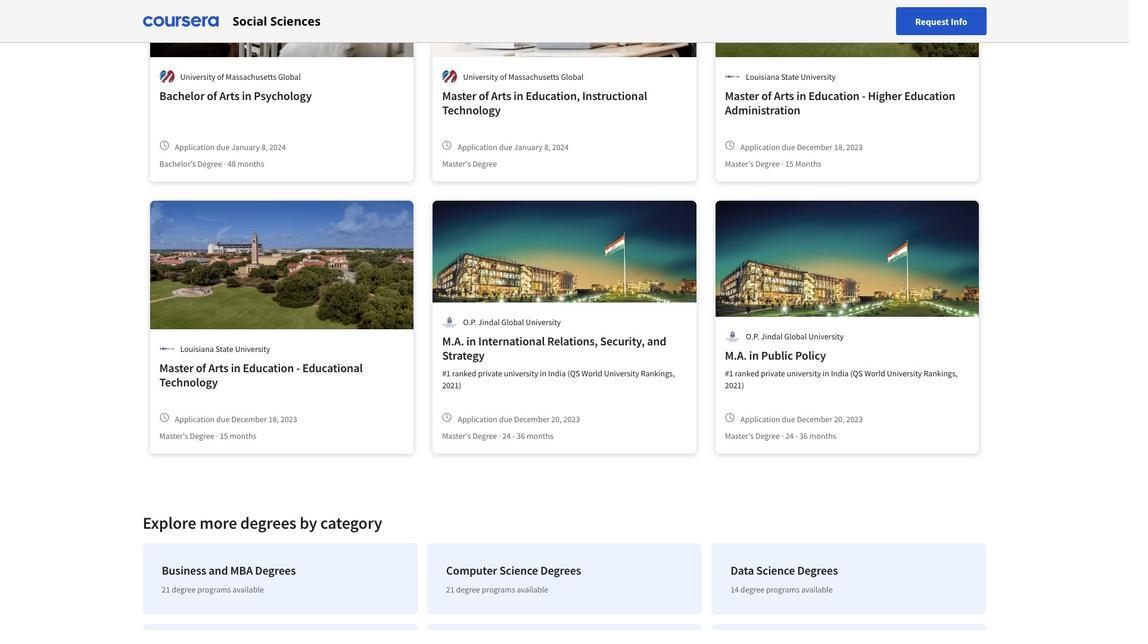 Task type: locate. For each thing, give the bounding box(es) containing it.
programs down data science degrees
[[767, 585, 800, 596]]

ranked
[[452, 368, 477, 379], [735, 368, 760, 379]]

1 vertical spatial 15
[[220, 431, 228, 442]]

master inside master of arts in education, instructional technology
[[442, 88, 477, 103]]

programs for business
[[197, 585, 231, 596]]

m.a. left international
[[442, 334, 464, 349]]

0 vertical spatial 18,
[[835, 142, 845, 152]]

m.a. inside 'm.a. in public policy #1 ranked private university in india (qs world university rankings, 2021)'
[[725, 348, 747, 363]]

and inside list
[[209, 563, 228, 578]]

0 horizontal spatial ranked
[[452, 368, 477, 379]]

of
[[217, 71, 224, 82], [500, 71, 507, 82], [207, 88, 217, 103], [479, 88, 489, 103], [762, 88, 772, 103], [196, 361, 206, 376]]

application up the master's degree · 15 months
[[741, 142, 781, 152]]

36 for strategy
[[517, 431, 525, 442]]

15 for months
[[786, 159, 794, 169]]

due down master of arts in education, instructional technology
[[499, 142, 513, 152]]

0 horizontal spatial education
[[243, 361, 294, 376]]

2 application due december 20, 2023 from the left
[[741, 414, 863, 425]]

0 horizontal spatial louisiana state university
[[180, 344, 270, 354]]

2023
[[847, 142, 863, 152], [281, 414, 297, 425], [564, 414, 580, 425], [847, 414, 863, 425]]

0 vertical spatial louisiana
[[746, 71, 780, 82]]

months
[[238, 159, 264, 169], [230, 431, 257, 442], [527, 431, 554, 442], [810, 431, 837, 442]]

1 available from the left
[[233, 585, 264, 596]]

private down strategy
[[478, 368, 503, 379]]

1 horizontal spatial massachusetts
[[509, 71, 560, 82]]

available for business and mba degrees
[[233, 585, 264, 596]]

degree for master's degree ·  24 - 36 months
[[473, 431, 497, 442]]

january up 48
[[231, 142, 260, 152]]

m.a. left public
[[725, 348, 747, 363]]

1 horizontal spatial india
[[831, 368, 849, 379]]

0 horizontal spatial o.p. jindal global university
[[463, 317, 561, 328]]

arts inside master of arts in education - higher education administration
[[774, 88, 795, 103]]

science
[[500, 563, 538, 578], [757, 563, 795, 578]]

8,
[[262, 142, 268, 152], [545, 142, 551, 152]]

massachusetts
[[226, 71, 277, 82], [509, 71, 560, 82]]

1 horizontal spatial o.p. jindal global university logo image
[[725, 329, 740, 344]]

louisiana state university up master of arts in education - educational technology
[[180, 344, 270, 354]]

bachelor's degree · 48 months
[[159, 159, 264, 169]]

15
[[786, 159, 794, 169], [220, 431, 228, 442]]

education for educational
[[243, 361, 294, 376]]

1 horizontal spatial education
[[809, 88, 860, 103]]

1 vertical spatial application due december 18, 2023
[[175, 414, 297, 425]]

university inside 'm.a. in public policy #1 ranked private university in india (qs world university rankings, 2021)'
[[787, 368, 822, 379]]

0 vertical spatial louisiana state university logo image
[[725, 69, 740, 84]]

21 for computer
[[446, 585, 455, 596]]

1 rankings, from the left
[[641, 368, 675, 379]]

master for master of arts in education - educational technology
[[159, 361, 194, 376]]

14 degree programs available
[[731, 585, 833, 596]]

rankings,
[[641, 368, 675, 379], [924, 368, 958, 379]]

bachelor of arts in psychology
[[159, 88, 312, 103]]

1 horizontal spatial 21 degree programs available
[[446, 585, 549, 596]]

due
[[216, 142, 230, 152], [499, 142, 513, 152], [782, 142, 796, 152], [216, 414, 230, 425], [499, 414, 513, 425], [782, 414, 796, 425]]

20, for relations,
[[552, 414, 562, 425]]

master's for master's degree · 24 - 36 months
[[725, 431, 754, 442]]

0 horizontal spatial university
[[504, 368, 539, 379]]

0 horizontal spatial application due december 18, 2023
[[175, 414, 297, 425]]

1 horizontal spatial (qs
[[851, 368, 863, 379]]

programs down the computer science degrees
[[482, 585, 516, 596]]

january
[[231, 142, 260, 152], [514, 142, 543, 152]]

technology up master's degree · 15 months
[[159, 375, 218, 390]]

1 horizontal spatial 2021)
[[725, 380, 745, 391]]

application due january 8, 2024 for psychology
[[175, 142, 286, 152]]

o.p.
[[463, 317, 477, 328], [746, 331, 760, 342]]

1 ranked from the left
[[452, 368, 477, 379]]

master of arts in education - higher education administration
[[725, 88, 956, 117]]

india inside 'm.a. in public policy #1 ranked private university in india (qs world university rankings, 2021)'
[[831, 368, 849, 379]]

master's
[[442, 159, 471, 169], [725, 159, 754, 169], [159, 431, 188, 442], [442, 431, 471, 442], [725, 431, 754, 442]]

business
[[162, 563, 206, 578]]

0 horizontal spatial 20,
[[552, 414, 562, 425]]

0 vertical spatial state
[[782, 71, 799, 82]]

0 horizontal spatial application due january 8, 2024
[[175, 142, 286, 152]]

december
[[797, 142, 833, 152], [231, 414, 267, 425], [514, 414, 550, 425], [797, 414, 833, 425]]

1 horizontal spatial 24
[[786, 431, 794, 442]]

university of massachusetts global logo image for bachelor of arts in psychology
[[159, 69, 174, 84]]

application due december 18, 2023 up the 'months'
[[741, 142, 863, 152]]

global up education,
[[561, 71, 584, 82]]

education for higher
[[809, 88, 860, 103]]

0 vertical spatial technology
[[442, 103, 501, 117]]

1 application due december 20, 2023 from the left
[[458, 414, 580, 425]]

degrees for computer science degrees
[[541, 563, 581, 578]]

2 university from the left
[[787, 368, 822, 379]]

available down mba
[[233, 585, 264, 596]]

private down public
[[761, 368, 786, 379]]

december up master's degree · 15 months
[[231, 414, 267, 425]]

18, down master of arts in education - higher education administration
[[835, 142, 845, 152]]

available down data science degrees
[[802, 585, 833, 596]]

1 horizontal spatial jindal
[[761, 331, 783, 342]]

technology inside master of arts in education, instructional technology
[[442, 103, 501, 117]]

global up psychology on the top of page
[[278, 71, 301, 82]]

1 application due january 8, 2024 from the left
[[175, 142, 286, 152]]

2 degree from the left
[[456, 585, 480, 596]]

public
[[762, 348, 793, 363]]

and
[[647, 334, 667, 349], [209, 563, 228, 578]]

degree
[[198, 159, 222, 169], [473, 159, 497, 169], [756, 159, 780, 169], [190, 431, 214, 442], [473, 431, 497, 442], [756, 431, 780, 442]]

technology
[[442, 103, 501, 117], [159, 375, 218, 390]]

0 horizontal spatial 2024
[[269, 142, 286, 152]]

degree for bachelor's degree · 48 months
[[198, 159, 222, 169]]

1 21 degree programs available from the left
[[162, 585, 264, 596]]

jindal for public
[[761, 331, 783, 342]]

1 21 from the left
[[162, 585, 170, 596]]

0 horizontal spatial 36
[[517, 431, 525, 442]]

0 horizontal spatial programs
[[197, 585, 231, 596]]

1 degree from the left
[[172, 585, 196, 596]]

1 vertical spatial louisiana state university logo image
[[159, 342, 174, 357]]

1 programs from the left
[[197, 585, 231, 596]]

master's for master's degree ·  24 - 36 months
[[442, 431, 471, 442]]

21 degree programs available down the computer science degrees
[[446, 585, 549, 596]]

o.p. jindal global university logo image
[[442, 315, 457, 330], [725, 329, 740, 344]]

degree down computer
[[456, 585, 480, 596]]

degrees
[[240, 513, 297, 534]]

programs
[[197, 585, 231, 596], [482, 585, 516, 596], [767, 585, 800, 596]]

international
[[479, 334, 545, 349]]

and left mba
[[209, 563, 228, 578]]

degree for business
[[172, 585, 196, 596]]

0 horizontal spatial 24
[[503, 431, 511, 442]]

0 horizontal spatial louisiana state university logo image
[[159, 342, 174, 357]]

20,
[[552, 414, 562, 425], [835, 414, 845, 425]]

0 vertical spatial 15
[[786, 159, 794, 169]]

1 world from the left
[[582, 368, 603, 379]]

o.p. for international
[[463, 317, 477, 328]]

1 vertical spatial o.p. jindal global university
[[746, 331, 844, 342]]

world inside 'm.a. in public policy #1 ranked private university in india (qs world university rankings, 2021)'
[[865, 368, 886, 379]]

master's degree · 24 - 36 months
[[725, 431, 837, 442]]

arts
[[220, 88, 240, 103], [491, 88, 512, 103], [774, 88, 795, 103], [208, 361, 229, 376]]

0 horizontal spatial 8,
[[262, 142, 268, 152]]

0 horizontal spatial jindal
[[478, 317, 500, 328]]

2 india from the left
[[831, 368, 849, 379]]

2 horizontal spatial degree
[[741, 585, 765, 596]]

master's degree · 15 months
[[159, 431, 257, 442]]

master of arts in education, instructional technology
[[442, 88, 648, 117]]

1 horizontal spatial and
[[647, 334, 667, 349]]

0 vertical spatial louisiana state university
[[746, 71, 836, 82]]

education
[[809, 88, 860, 103], [905, 88, 956, 103], [243, 361, 294, 376]]

0 horizontal spatial university of massachusetts global logo image
[[159, 69, 174, 84]]

(qs
[[568, 368, 580, 379], [851, 368, 863, 379]]

in inside master of arts in education - higher education administration
[[797, 88, 807, 103]]

application due december 20, 2023 up master's degree · 24 - 36 months
[[741, 414, 863, 425]]

1 horizontal spatial louisiana state university
[[746, 71, 836, 82]]

available down the computer science degrees
[[517, 585, 549, 596]]

2 36 from the left
[[800, 431, 808, 442]]

0 vertical spatial and
[[647, 334, 667, 349]]

8, down master of arts in education, instructional technology
[[545, 142, 551, 152]]

1 #1 from the left
[[442, 368, 451, 379]]

21 degree programs available
[[162, 585, 264, 596], [446, 585, 549, 596]]

of inside master of arts in education, instructional technology
[[479, 88, 489, 103]]

due up 'master's degree ·  24 - 36 months'
[[499, 414, 513, 425]]

january down master of arts in education, instructional technology
[[514, 142, 543, 152]]

2 2021) from the left
[[725, 380, 745, 391]]

3 programs from the left
[[767, 585, 800, 596]]

2 (qs from the left
[[851, 368, 863, 379]]

1 horizontal spatial rankings,
[[924, 368, 958, 379]]

request info
[[916, 15, 968, 27]]

2 24 from the left
[[786, 431, 794, 442]]

ranked inside 'm.a. in public policy #1 ranked private university in india (qs world university rankings, 2021)'
[[735, 368, 760, 379]]

degrees
[[255, 563, 296, 578], [541, 563, 581, 578], [798, 563, 838, 578]]

2024
[[269, 142, 286, 152], [552, 142, 569, 152]]

master inside master of arts in education - higher education administration
[[725, 88, 760, 103]]

louisiana state university up administration
[[746, 71, 836, 82]]

20, down 'm.a. in public policy #1 ranked private university in india (qs world university rankings, 2021)'
[[835, 414, 845, 425]]

2 private from the left
[[761, 368, 786, 379]]

degree for master's degree · 15 months
[[190, 431, 214, 442]]

1 vertical spatial and
[[209, 563, 228, 578]]

2 rankings, from the left
[[924, 368, 958, 379]]

0 vertical spatial o.p.
[[463, 317, 477, 328]]

1 vertical spatial jindal
[[761, 331, 783, 342]]

state for master of arts in education - higher education administration
[[782, 71, 799, 82]]

arts inside master of arts in education - educational technology
[[208, 361, 229, 376]]

global
[[278, 71, 301, 82], [561, 71, 584, 82], [502, 317, 524, 328], [785, 331, 807, 342]]

1 horizontal spatial state
[[782, 71, 799, 82]]

state up master of arts in education - educational technology
[[216, 344, 233, 354]]

2 science from the left
[[757, 563, 795, 578]]

bachelor's
[[159, 159, 196, 169]]

december up 'master's degree ·  24 - 36 months'
[[514, 414, 550, 425]]

1 horizontal spatial 8,
[[545, 142, 551, 152]]

(qs inside 'm.a. in public policy #1 ranked private university in india (qs world university rankings, 2021)'
[[851, 368, 863, 379]]

jindal
[[478, 317, 500, 328], [761, 331, 783, 342]]

education inside master of arts in education - educational technology
[[243, 361, 294, 376]]

degree down "business"
[[172, 585, 196, 596]]

2 degrees from the left
[[541, 563, 581, 578]]

21 degree programs available down the business and mba degrees
[[162, 585, 264, 596]]

psychology
[[254, 88, 312, 103]]

2 world from the left
[[865, 368, 886, 379]]

world
[[582, 368, 603, 379], [865, 368, 886, 379]]

1 horizontal spatial university of massachusetts global
[[463, 71, 584, 82]]

24 for strategy
[[503, 431, 511, 442]]

1 vertical spatial o.p.
[[746, 331, 760, 342]]

months
[[796, 159, 822, 169]]

1 2021) from the left
[[442, 380, 462, 391]]

louisiana state university logo image
[[725, 69, 740, 84], [159, 342, 174, 357]]

0 horizontal spatial #1
[[442, 368, 451, 379]]

louisiana state university
[[746, 71, 836, 82], [180, 344, 270, 354]]

2 horizontal spatial programs
[[767, 585, 800, 596]]

o.p. jindal global university logo image for m.a. in public policy
[[725, 329, 740, 344]]

1 horizontal spatial master
[[442, 88, 477, 103]]

strategy
[[442, 348, 485, 363]]

2 20, from the left
[[835, 414, 845, 425]]

bachelor
[[159, 88, 205, 103]]

info
[[951, 15, 968, 27]]

1 8, from the left
[[262, 142, 268, 152]]

2024 down master of arts in education, instructional technology
[[552, 142, 569, 152]]

24
[[503, 431, 511, 442], [786, 431, 794, 442]]

0 horizontal spatial india
[[548, 368, 566, 379]]

university inside m.a. in international relations, security, and strategy #1 ranked private university in india (qs world university rankings, 2021)
[[604, 368, 640, 379]]

1 horizontal spatial degrees
[[541, 563, 581, 578]]

application due january 8, 2024
[[175, 142, 286, 152], [458, 142, 569, 152]]

university inside 'm.a. in public policy #1 ranked private university in india (qs world university rankings, 2021)'
[[887, 368, 923, 379]]

0 horizontal spatial state
[[216, 344, 233, 354]]

university inside m.a. in international relations, security, and strategy #1 ranked private university in india (qs world university rankings, 2021)
[[504, 368, 539, 379]]

1 vertical spatial technology
[[159, 375, 218, 390]]

massachusetts up bachelor of arts in psychology
[[226, 71, 277, 82]]

1 20, from the left
[[552, 414, 562, 425]]

21 for business
[[162, 585, 170, 596]]

university down international
[[504, 368, 539, 379]]

0 horizontal spatial degree
[[172, 585, 196, 596]]

application due december 18, 2023
[[741, 142, 863, 152], [175, 414, 297, 425]]

application due december 20, 2023 for strategy
[[458, 414, 580, 425]]

2 ranked from the left
[[735, 368, 760, 379]]

sciences
[[270, 13, 321, 29]]

0 horizontal spatial 2021)
[[442, 380, 462, 391]]

0 horizontal spatial private
[[478, 368, 503, 379]]

36
[[517, 431, 525, 442], [800, 431, 808, 442]]

1 horizontal spatial january
[[514, 142, 543, 152]]

2 january from the left
[[514, 142, 543, 152]]

university of massachusetts global for psychology
[[180, 71, 301, 82]]

university
[[180, 71, 215, 82], [463, 71, 498, 82], [801, 71, 836, 82], [526, 317, 561, 328], [809, 331, 844, 342], [235, 344, 270, 354], [604, 368, 640, 379], [887, 368, 923, 379]]

2 available from the left
[[517, 585, 549, 596]]

data
[[731, 563, 754, 578]]

state up administration
[[782, 71, 799, 82]]

of inside master of arts in education - higher education administration
[[762, 88, 772, 103]]

2021) inside m.a. in international relations, security, and strategy #1 ranked private university in india (qs world university rankings, 2021)
[[442, 380, 462, 391]]

0 horizontal spatial 15
[[220, 431, 228, 442]]

technology up master's degree
[[442, 103, 501, 117]]

3 available from the left
[[802, 585, 833, 596]]

0 horizontal spatial o.p.
[[463, 317, 477, 328]]

higher
[[869, 88, 903, 103]]

0 vertical spatial jindal
[[478, 317, 500, 328]]

o.p. for public
[[746, 331, 760, 342]]

list
[[138, 539, 992, 631]]

social sciences
[[233, 13, 321, 29]]

1 india from the left
[[548, 368, 566, 379]]

· for master's degree · 24 - 36 months
[[782, 431, 784, 442]]

o.p. jindal global university for public
[[746, 331, 844, 342]]

o.p. jindal global university logo image for m.a. in international relations, security, and strategy
[[442, 315, 457, 330]]

1 36 from the left
[[517, 431, 525, 442]]

coursera image
[[143, 12, 219, 31]]

0 horizontal spatial university of massachusetts global
[[180, 71, 301, 82]]

20, down m.a. in international relations, security, and strategy #1 ranked private university in india (qs world university rankings, 2021)
[[552, 414, 562, 425]]

0 horizontal spatial 21
[[162, 585, 170, 596]]

state for master of arts in education - educational technology
[[216, 344, 233, 354]]

2 #1 from the left
[[725, 368, 734, 379]]

o.p. jindal global university
[[463, 317, 561, 328], [746, 331, 844, 342]]

application due december 20, 2023
[[458, 414, 580, 425], [741, 414, 863, 425]]

more
[[200, 513, 237, 534]]

18,
[[835, 142, 845, 152], [269, 414, 279, 425]]

social
[[233, 13, 267, 29]]

ranked inside m.a. in international relations, security, and strategy #1 ranked private university in india (qs world university rankings, 2021)
[[452, 368, 477, 379]]

rankings, inside m.a. in international relations, security, and strategy #1 ranked private university in india (qs world university rankings, 2021)
[[641, 368, 675, 379]]

degree right 14
[[741, 585, 765, 596]]

relations,
[[548, 334, 598, 349]]

21 down computer
[[446, 585, 455, 596]]

1 horizontal spatial available
[[517, 585, 549, 596]]

application due january 8, 2024 up master's degree
[[458, 142, 569, 152]]

0 horizontal spatial technology
[[159, 375, 218, 390]]

science for data
[[757, 563, 795, 578]]

3 degrees from the left
[[798, 563, 838, 578]]

- inside master of arts in education - educational technology
[[296, 361, 300, 376]]

2 horizontal spatial degrees
[[798, 563, 838, 578]]

0 horizontal spatial o.p. jindal global university logo image
[[442, 315, 457, 330]]

2 university of massachusetts global logo image from the left
[[442, 69, 457, 84]]

university of massachusetts global up master of arts in education, instructional technology
[[463, 71, 584, 82]]

18, down master of arts in education - educational technology
[[269, 414, 279, 425]]

o.p. jindal global university for international
[[463, 317, 561, 328]]

louisiana
[[746, 71, 780, 82], [180, 344, 214, 354]]

1 science from the left
[[500, 563, 538, 578]]

#1
[[442, 368, 451, 379], [725, 368, 734, 379]]

state
[[782, 71, 799, 82], [216, 344, 233, 354]]

university of massachusetts global
[[180, 71, 301, 82], [463, 71, 584, 82]]

administration
[[725, 103, 801, 117]]

0 horizontal spatial degrees
[[255, 563, 296, 578]]

1 january from the left
[[231, 142, 260, 152]]

21 down "business"
[[162, 585, 170, 596]]

1 (qs from the left
[[568, 368, 580, 379]]

21
[[162, 585, 170, 596], [446, 585, 455, 596]]

1 horizontal spatial ranked
[[735, 368, 760, 379]]

o.p. jindal global university up international
[[463, 317, 561, 328]]

master
[[442, 88, 477, 103], [725, 88, 760, 103], [159, 361, 194, 376]]

jindal up public
[[761, 331, 783, 342]]

1 vertical spatial louisiana
[[180, 344, 214, 354]]

2 21 degree programs available from the left
[[446, 585, 549, 596]]

2 application due january 8, 2024 from the left
[[458, 142, 569, 152]]

massachusetts for psychology
[[226, 71, 277, 82]]

0 horizontal spatial january
[[231, 142, 260, 152]]

university of massachusetts global logo image
[[159, 69, 174, 84], [442, 69, 457, 84]]

1 massachusetts from the left
[[226, 71, 277, 82]]

in
[[242, 88, 252, 103], [514, 88, 524, 103], [797, 88, 807, 103], [467, 334, 476, 349], [750, 348, 759, 363], [231, 361, 241, 376], [540, 368, 547, 379], [823, 368, 830, 379]]

1 university from the left
[[504, 368, 539, 379]]

science right computer
[[500, 563, 538, 578]]

m.a. inside m.a. in international relations, security, and strategy #1 ranked private university in india (qs world university rankings, 2021)
[[442, 334, 464, 349]]

arts for master of arts in education, instructional technology
[[491, 88, 512, 103]]

university down policy
[[787, 368, 822, 379]]

1 horizontal spatial degree
[[456, 585, 480, 596]]

3 degree from the left
[[741, 585, 765, 596]]

application up 'master's degree ·  24 - 36 months'
[[458, 414, 498, 425]]

1 horizontal spatial technology
[[442, 103, 501, 117]]

1 horizontal spatial private
[[761, 368, 786, 379]]

1 university of massachusetts global from the left
[[180, 71, 301, 82]]

0 horizontal spatial rankings,
[[641, 368, 675, 379]]

1 horizontal spatial 36
[[800, 431, 808, 442]]

january for education,
[[514, 142, 543, 152]]

1 24 from the left
[[503, 431, 511, 442]]

2 21 from the left
[[446, 585, 455, 596]]

application due december 18, 2023 up master's degree · 15 months
[[175, 414, 297, 425]]

university
[[504, 368, 539, 379], [787, 368, 822, 379]]

application due december 20, 2023 for private
[[741, 414, 863, 425]]

1 horizontal spatial o.p. jindal global university
[[746, 331, 844, 342]]

2 programs from the left
[[482, 585, 516, 596]]

university of massachusetts global up bachelor of arts in psychology
[[180, 71, 301, 82]]

1 horizontal spatial 15
[[786, 159, 794, 169]]

14
[[731, 585, 739, 596]]

private
[[478, 368, 503, 379], [761, 368, 786, 379]]

0 horizontal spatial 18,
[[269, 414, 279, 425]]

o.p. jindal global university up policy
[[746, 331, 844, 342]]

2024 down psychology on the top of page
[[269, 142, 286, 152]]

1 university of massachusetts global logo image from the left
[[159, 69, 174, 84]]

2021)
[[442, 380, 462, 391], [725, 380, 745, 391]]

master inside master of arts in education - educational technology
[[159, 361, 194, 376]]

2 university of massachusetts global from the left
[[463, 71, 584, 82]]

1 horizontal spatial application due december 18, 2023
[[741, 142, 863, 152]]

2 2024 from the left
[[552, 142, 569, 152]]

2 8, from the left
[[545, 142, 551, 152]]

48
[[228, 159, 236, 169]]

education,
[[526, 88, 580, 103]]

-
[[862, 88, 866, 103], [296, 361, 300, 376], [513, 431, 515, 442], [796, 431, 798, 442]]

24 for private
[[786, 431, 794, 442]]

arts inside master of arts in education, instructional technology
[[491, 88, 512, 103]]

20, for policy
[[835, 414, 845, 425]]

1 private from the left
[[478, 368, 503, 379]]

1 vertical spatial state
[[216, 344, 233, 354]]

application due december 20, 2023 up 'master's degree ·  24 - 36 months'
[[458, 414, 580, 425]]

1 horizontal spatial application due december 20, 2023
[[741, 414, 863, 425]]

jindal up international
[[478, 317, 500, 328]]

0 horizontal spatial and
[[209, 563, 228, 578]]

science up 14 degree programs available
[[757, 563, 795, 578]]

0 horizontal spatial world
[[582, 368, 603, 379]]

0 horizontal spatial application due december 20, 2023
[[458, 414, 580, 425]]

application up master's degree · 15 months
[[175, 414, 215, 425]]

2024 for psychology
[[269, 142, 286, 152]]

m.a. for m.a. in international relations, security, and strategy
[[442, 334, 464, 349]]

programs down the business and mba degrees
[[197, 585, 231, 596]]

0 horizontal spatial science
[[500, 563, 538, 578]]

m.a.
[[442, 334, 464, 349], [725, 348, 747, 363]]

2024 for education,
[[552, 142, 569, 152]]

1 horizontal spatial o.p.
[[746, 331, 760, 342]]

degree
[[172, 585, 196, 596], [456, 585, 480, 596], [741, 585, 765, 596]]

1 horizontal spatial university of massachusetts global logo image
[[442, 69, 457, 84]]

india
[[548, 368, 566, 379], [831, 368, 849, 379]]

1 2024 from the left
[[269, 142, 286, 152]]

1 horizontal spatial world
[[865, 368, 886, 379]]

2 horizontal spatial master
[[725, 88, 760, 103]]

1 horizontal spatial application due january 8, 2024
[[458, 142, 569, 152]]

0 horizontal spatial massachusetts
[[226, 71, 277, 82]]

master of arts in education - educational technology
[[159, 361, 363, 390]]

massachusetts up education,
[[509, 71, 560, 82]]

and right security,
[[647, 334, 667, 349]]

0 horizontal spatial m.a.
[[442, 334, 464, 349]]

0 horizontal spatial master
[[159, 361, 194, 376]]

application due january 8, 2024 up 48
[[175, 142, 286, 152]]

jindal for international
[[478, 317, 500, 328]]

8, down psychology on the top of page
[[262, 142, 268, 152]]

1 vertical spatial louisiana state university
[[180, 344, 270, 354]]

2 horizontal spatial education
[[905, 88, 956, 103]]

0 horizontal spatial (qs
[[568, 368, 580, 379]]

21 degree programs available for science
[[446, 585, 549, 596]]

2 massachusetts from the left
[[509, 71, 560, 82]]

·
[[224, 159, 226, 169], [782, 159, 784, 169], [216, 431, 218, 442], [499, 431, 501, 442], [782, 431, 784, 442]]

1 horizontal spatial #1
[[725, 368, 734, 379]]



Task type: vqa. For each thing, say whether or not it's contained in the screenshot.
Jindal
yes



Task type: describe. For each thing, give the bounding box(es) containing it.
mba
[[230, 563, 253, 578]]

of inside master of arts in education - educational technology
[[196, 361, 206, 376]]

louisiana state university logo image for master of arts in education - higher education administration
[[725, 69, 740, 84]]

· for master's degree · 15 months
[[216, 431, 218, 442]]

#1 inside 'm.a. in public policy #1 ranked private university in india (qs world university rankings, 2021)'
[[725, 368, 734, 379]]

due up master's degree · 24 - 36 months
[[782, 414, 796, 425]]

1 vertical spatial 18,
[[269, 414, 279, 425]]

application due january 8, 2024 for education,
[[458, 142, 569, 152]]

· for bachelor's degree · 48 months
[[224, 159, 226, 169]]

computer science degrees
[[446, 563, 581, 578]]

master's for master's degree
[[442, 159, 471, 169]]

and inside m.a. in international relations, security, and strategy #1 ranked private university in india (qs world university rankings, 2021)
[[647, 334, 667, 349]]

rankings, inside 'm.a. in public policy #1 ranked private university in india (qs world university rankings, 2021)'
[[924, 368, 958, 379]]

louisiana for master of arts in education - educational technology
[[180, 344, 214, 354]]

programs for data
[[767, 585, 800, 596]]

m.a. in international relations, security, and strategy #1 ranked private university in india (qs world university rankings, 2021)
[[442, 334, 675, 391]]

degree for data
[[741, 585, 765, 596]]

2023 down 'm.a. in public policy #1 ranked private university in india (qs world university rankings, 2021)'
[[847, 414, 863, 425]]

8, for education,
[[545, 142, 551, 152]]

m.a. in public policy #1 ranked private university in india (qs world university rankings, 2021)
[[725, 348, 958, 391]]

massachusetts for education,
[[509, 71, 560, 82]]

explore
[[143, 513, 196, 534]]

global up policy
[[785, 331, 807, 342]]

36 for private
[[800, 431, 808, 442]]

december up the 'months'
[[797, 142, 833, 152]]

due up the master's degree · 15 months
[[782, 142, 796, 152]]

business and mba degrees
[[162, 563, 296, 578]]

application up "bachelor's degree · 48 months"
[[175, 142, 215, 152]]

master's degree
[[442, 159, 497, 169]]

1 degrees from the left
[[255, 563, 296, 578]]

8, for psychology
[[262, 142, 268, 152]]

university of massachusetts global logo image for master of arts in education, instructional technology
[[442, 69, 457, 84]]

application up master's degree
[[458, 142, 498, 152]]

degree for master's degree · 24 - 36 months
[[756, 431, 780, 442]]

degree for master's degree
[[473, 159, 497, 169]]

(qs inside m.a. in international relations, security, and strategy #1 ranked private university in india (qs world university rankings, 2021)
[[568, 368, 580, 379]]

science for computer
[[500, 563, 538, 578]]

december up master's degree · 24 - 36 months
[[797, 414, 833, 425]]

educational
[[303, 361, 363, 376]]

list containing business and mba degrees
[[138, 539, 992, 631]]

2023 down m.a. in international relations, security, and strategy #1 ranked private university in india (qs world university rankings, 2021)
[[564, 414, 580, 425]]

degree for master's degree · 15 months
[[756, 159, 780, 169]]

technology inside master of arts in education - educational technology
[[159, 375, 218, 390]]

· for master's degree · 15 months
[[782, 159, 784, 169]]

university of massachusetts global for education,
[[463, 71, 584, 82]]

security,
[[601, 334, 645, 349]]

request info button
[[897, 7, 987, 35]]

m.a. for m.a. in public policy
[[725, 348, 747, 363]]

0 vertical spatial application due december 18, 2023
[[741, 142, 863, 152]]

arts for master of arts in education - educational technology
[[208, 361, 229, 376]]

global up international
[[502, 317, 524, 328]]

available for computer science degrees
[[517, 585, 549, 596]]

policy
[[796, 348, 826, 363]]

master for master of arts in education - higher education administration
[[725, 88, 760, 103]]

louisiana state university logo image for master of arts in education - educational technology
[[159, 342, 174, 357]]

category
[[321, 513, 382, 534]]

application up master's degree · 24 - 36 months
[[741, 414, 781, 425]]

2023 down master of arts in education - educational technology
[[281, 414, 297, 425]]

india inside m.a. in international relations, security, and strategy #1 ranked private university in india (qs world university rankings, 2021)
[[548, 368, 566, 379]]

master's for master's degree · 15 months
[[725, 159, 754, 169]]

master for master of arts in education, instructional technology
[[442, 88, 477, 103]]

in inside master of arts in education, instructional technology
[[514, 88, 524, 103]]

master's degree · 15 months
[[725, 159, 822, 169]]

data science degrees
[[731, 563, 838, 578]]

1 horizontal spatial 18,
[[835, 142, 845, 152]]

louisiana state university for master of arts in education - higher education administration
[[746, 71, 836, 82]]

- inside master of arts in education - higher education administration
[[862, 88, 866, 103]]

explore more degrees by category
[[143, 513, 382, 534]]

arts for master of arts in education - higher education administration
[[774, 88, 795, 103]]

2021) inside 'm.a. in public policy #1 ranked private university in india (qs world university rankings, 2021)'
[[725, 380, 745, 391]]

2023 down master of arts in education - higher education administration
[[847, 142, 863, 152]]

january for psychology
[[231, 142, 260, 152]]

21 degree programs available for and
[[162, 585, 264, 596]]

master's degree ·  24 - 36 months
[[442, 431, 554, 442]]

#1 inside m.a. in international relations, security, and strategy #1 ranked private university in india (qs world university rankings, 2021)
[[442, 368, 451, 379]]

degrees for data science degrees
[[798, 563, 838, 578]]

louisiana state university for master of arts in education - educational technology
[[180, 344, 270, 354]]

· for master's degree ·  24 - 36 months
[[499, 431, 501, 442]]

in inside master of arts in education - educational technology
[[231, 361, 241, 376]]

arts for bachelor of arts in psychology
[[220, 88, 240, 103]]

request
[[916, 15, 950, 27]]

private inside m.a. in international relations, security, and strategy #1 ranked private university in india (qs world university rankings, 2021)
[[478, 368, 503, 379]]

master's for master's degree · 15 months
[[159, 431, 188, 442]]

by
[[300, 513, 317, 534]]

private inside 'm.a. in public policy #1 ranked private university in india (qs world university rankings, 2021)'
[[761, 368, 786, 379]]

world inside m.a. in international relations, security, and strategy #1 ranked private university in india (qs world university rankings, 2021)
[[582, 368, 603, 379]]

computer
[[446, 563, 497, 578]]

instructional
[[583, 88, 648, 103]]

degree for computer
[[456, 585, 480, 596]]

programs for computer
[[482, 585, 516, 596]]

due up 48
[[216, 142, 230, 152]]

due up master's degree · 15 months
[[216, 414, 230, 425]]

available for data science degrees
[[802, 585, 833, 596]]

louisiana for master of arts in education - higher education administration
[[746, 71, 780, 82]]

15 for months
[[220, 431, 228, 442]]



